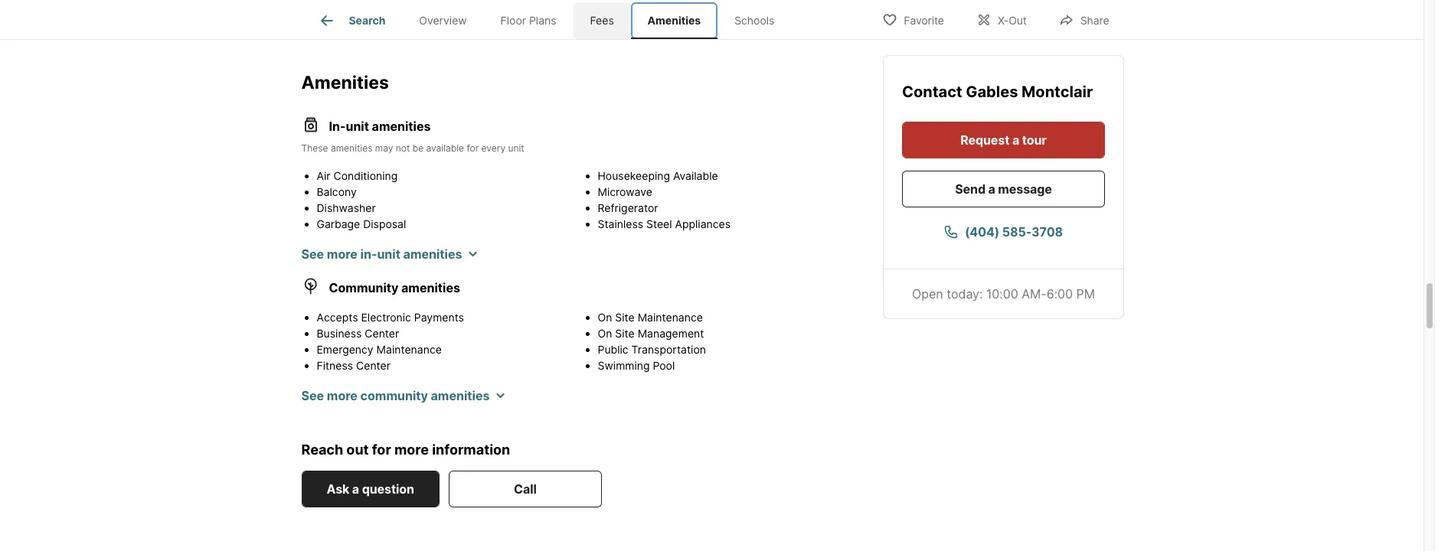 Task type: describe. For each thing, give the bounding box(es) containing it.
payments
[[414, 311, 464, 324]]

6:00
[[1046, 286, 1073, 302]]

floor plans
[[501, 14, 557, 27]]

x-out button
[[964, 3, 1040, 35]]

disposal
[[363, 217, 406, 230]]

see more community amenities
[[301, 388, 490, 403]]

1 vertical spatial unit
[[508, 142, 524, 154]]

available
[[673, 169, 718, 182]]

reach out for more information
[[301, 442, 510, 458]]

search link
[[318, 11, 386, 30]]

am-
[[1022, 286, 1046, 302]]

call button
[[449, 471, 602, 508]]

request
[[960, 133, 1009, 148]]

floor plans tab
[[484, 2, 573, 39]]

(404)
[[965, 224, 1000, 240]]

contact
[[902, 83, 962, 101]]

1 site from the top
[[615, 311, 635, 324]]

1 vertical spatial center
[[356, 359, 391, 372]]

in-
[[360, 246, 377, 262]]

swimming
[[598, 359, 650, 372]]

montclair
[[1022, 83, 1093, 101]]

microwave
[[598, 185, 653, 198]]

fitness
[[317, 359, 353, 372]]

be
[[413, 142, 424, 154]]

0 vertical spatial unit
[[346, 118, 369, 134]]

maintenance inside accepts electronic payments business center emergency maintenance fitness center high speed internet access
[[377, 343, 442, 356]]

information
[[432, 442, 510, 458]]

tour
[[1022, 133, 1047, 148]]

amenities up community amenities
[[403, 246, 462, 262]]

electronic
[[361, 311, 411, 324]]

call link
[[449, 471, 602, 508]]

public
[[598, 343, 629, 356]]

(404) 585-3708
[[965, 224, 1063, 240]]

see for see more in-unit amenities
[[301, 246, 324, 262]]

amenities down in- on the top
[[331, 142, 373, 154]]

on site maintenance on site management public transportation swimming pool wireless internet access
[[598, 311, 723, 388]]

pm
[[1076, 286, 1095, 302]]

see more in-unit amenities
[[301, 246, 462, 262]]

community amenities
[[329, 280, 460, 295]]

these amenities may not be available for every unit
[[301, 142, 524, 154]]

speed
[[343, 375, 376, 388]]

air
[[317, 169, 331, 182]]

out
[[346, 442, 369, 458]]

schools tab
[[718, 2, 792, 39]]

see for see more community amenities
[[301, 388, 324, 403]]

message
[[998, 182, 1052, 197]]

management
[[638, 327, 704, 340]]

overview tab
[[402, 2, 484, 39]]

call
[[514, 482, 537, 497]]

10:00
[[986, 286, 1018, 302]]

balcony
[[317, 185, 357, 198]]

ask a question
[[327, 482, 414, 497]]

see more community amenities button
[[301, 386, 505, 405]]

appliances
[[675, 217, 731, 230]]

1 on from the top
[[598, 311, 612, 324]]

x-
[[998, 13, 1009, 26]]

every
[[481, 142, 506, 154]]

out
[[1009, 13, 1027, 26]]

share button
[[1046, 3, 1123, 35]]

business
[[317, 327, 362, 340]]

community
[[360, 388, 428, 403]]

amenities up information
[[431, 388, 490, 403]]

plans
[[529, 14, 557, 27]]

in-unit amenities
[[329, 118, 431, 134]]

wireless
[[598, 375, 641, 388]]

send
[[955, 182, 985, 197]]

housekeeping available microwave refrigerator stainless steel appliances
[[598, 169, 731, 230]]

not
[[396, 142, 410, 154]]

favorite button
[[870, 3, 957, 35]]

schools
[[735, 14, 775, 27]]

see more in-unit amenities button
[[301, 245, 478, 263]]

these
[[301, 142, 328, 154]]

3708
[[1032, 224, 1063, 240]]

question
[[362, 482, 414, 497]]

a for ask
[[352, 482, 359, 497]]

favorite
[[904, 13, 944, 26]]

(404) 585-3708 link
[[902, 214, 1105, 250]]

dishwasher
[[317, 201, 376, 214]]



Task type: vqa. For each thing, say whether or not it's contained in the screenshot.
the right 'list box'
no



Task type: locate. For each thing, give the bounding box(es) containing it.
more left in-
[[327, 246, 358, 262]]

air conditioning balcony dishwasher garbage disposal garden tub
[[317, 169, 406, 246]]

a for request
[[1012, 133, 1019, 148]]

today:
[[947, 286, 983, 302]]

1 vertical spatial a
[[988, 182, 995, 197]]

1 internet from the left
[[379, 375, 418, 388]]

unit right the tub
[[377, 246, 401, 262]]

access inside accepts electronic payments business center emergency maintenance fitness center high speed internet access
[[421, 375, 458, 388]]

access for accepts electronic payments business center emergency maintenance fitness center high speed internet access
[[421, 375, 458, 388]]

send a message button
[[902, 171, 1105, 208]]

for
[[467, 142, 479, 154], [372, 442, 391, 458]]

request a tour
[[960, 133, 1047, 148]]

0 horizontal spatial access
[[421, 375, 458, 388]]

2 on from the top
[[598, 327, 612, 340]]

more down fitness
[[327, 388, 358, 403]]

amenities up not
[[372, 118, 431, 134]]

1 see from the top
[[301, 246, 324, 262]]

amenities up in- on the top
[[301, 72, 389, 93]]

0 vertical spatial maintenance
[[638, 311, 703, 324]]

(404) 585-3708 button
[[902, 214, 1105, 250]]

maintenance
[[638, 311, 703, 324], [377, 343, 442, 356]]

maintenance down electronic
[[377, 343, 442, 356]]

585-
[[1003, 224, 1032, 240]]

0 horizontal spatial internet
[[379, 375, 418, 388]]

0 vertical spatial for
[[467, 142, 479, 154]]

open
[[912, 286, 943, 302]]

access inside the on site maintenance on site management public transportation swimming pool wireless internet access
[[686, 375, 723, 388]]

1 horizontal spatial maintenance
[[638, 311, 703, 324]]

search
[[349, 14, 386, 27]]

0 horizontal spatial amenities
[[301, 72, 389, 93]]

0 vertical spatial site
[[615, 311, 635, 324]]

fees tab
[[573, 2, 631, 39]]

internet down pool
[[644, 375, 683, 388]]

1 horizontal spatial amenities
[[648, 14, 701, 27]]

garden
[[317, 233, 354, 246]]

access down payments
[[421, 375, 458, 388]]

2 site from the top
[[615, 327, 635, 340]]

access
[[421, 375, 458, 388], [686, 375, 723, 388]]

housekeeping
[[598, 169, 670, 182]]

unit up conditioning
[[346, 118, 369, 134]]

site
[[615, 311, 635, 324], [615, 327, 635, 340]]

unit right every
[[508, 142, 524, 154]]

0 horizontal spatial for
[[372, 442, 391, 458]]

conditioning
[[334, 169, 398, 182]]

tub
[[357, 233, 376, 246]]

for right out
[[372, 442, 391, 458]]

amenities inside tab
[[648, 14, 701, 27]]

internet for swimming
[[644, 375, 683, 388]]

refrigerator
[[598, 201, 658, 214]]

0 horizontal spatial a
[[352, 482, 359, 497]]

a right send
[[988, 182, 995, 197]]

a right ask
[[352, 482, 359, 497]]

steel
[[646, 217, 672, 230]]

x-out
[[998, 13, 1027, 26]]

1 vertical spatial see
[[301, 388, 324, 403]]

0 vertical spatial on
[[598, 311, 612, 324]]

amenities
[[372, 118, 431, 134], [331, 142, 373, 154], [403, 246, 462, 262], [401, 280, 460, 295], [431, 388, 490, 403]]

amenities right fees tab
[[648, 14, 701, 27]]

ask
[[327, 482, 350, 497]]

pool
[[653, 359, 675, 372]]

more for community
[[327, 388, 358, 403]]

transportation
[[632, 343, 706, 356]]

a left tour
[[1012, 133, 1019, 148]]

2 horizontal spatial a
[[1012, 133, 1019, 148]]

1 vertical spatial for
[[372, 442, 391, 458]]

1 vertical spatial on
[[598, 327, 612, 340]]

garbage
[[317, 217, 360, 230]]

1 horizontal spatial unit
[[377, 246, 401, 262]]

a
[[1012, 133, 1019, 148], [988, 182, 995, 197], [352, 482, 359, 497]]

2 vertical spatial a
[[352, 482, 359, 497]]

stainless
[[598, 217, 643, 230]]

center
[[365, 327, 399, 340], [356, 359, 391, 372]]

2 internet from the left
[[644, 375, 683, 388]]

accepts electronic payments business center emergency maintenance fitness center high speed internet access
[[317, 311, 464, 388]]

a inside button
[[988, 182, 995, 197]]

0 horizontal spatial maintenance
[[377, 343, 442, 356]]

center down electronic
[[365, 327, 399, 340]]

tab list
[[301, 0, 804, 39]]

internet
[[379, 375, 418, 388], [644, 375, 683, 388]]

1 vertical spatial site
[[615, 327, 635, 340]]

maintenance inside the on site maintenance on site management public transportation swimming pool wireless internet access
[[638, 311, 703, 324]]

see inside see more community amenities dropdown button
[[301, 388, 324, 403]]

0 vertical spatial see
[[301, 246, 324, 262]]

more for in-
[[327, 246, 358, 262]]

amenities tab
[[631, 2, 718, 39]]

2 see from the top
[[301, 388, 324, 403]]

0 vertical spatial more
[[327, 246, 358, 262]]

amenities up payments
[[401, 280, 460, 295]]

may
[[375, 142, 393, 154]]

0 vertical spatial center
[[365, 327, 399, 340]]

more up question in the bottom left of the page
[[394, 442, 429, 458]]

access for on site maintenance on site management public transportation swimming pool wireless internet access
[[686, 375, 723, 388]]

ask a question button
[[301, 471, 440, 508]]

for left every
[[467, 142, 479, 154]]

1 vertical spatial more
[[327, 388, 358, 403]]

1 access from the left
[[421, 375, 458, 388]]

1 vertical spatial amenities
[[301, 72, 389, 93]]

access down the transportation
[[686, 375, 723, 388]]

internet inside accepts electronic payments business center emergency maintenance fitness center high speed internet access
[[379, 375, 418, 388]]

see down fitness
[[301, 388, 324, 403]]

request a tour button
[[902, 122, 1105, 159]]

gables
[[966, 83, 1018, 101]]

0 vertical spatial amenities
[[648, 14, 701, 27]]

2 vertical spatial more
[[394, 442, 429, 458]]

internet inside the on site maintenance on site management public transportation swimming pool wireless internet access
[[644, 375, 683, 388]]

high
[[317, 375, 340, 388]]

2 horizontal spatial unit
[[508, 142, 524, 154]]

in-
[[329, 118, 346, 134]]

1 vertical spatial maintenance
[[377, 343, 442, 356]]

amenities
[[648, 14, 701, 27], [301, 72, 389, 93]]

a for send
[[988, 182, 995, 197]]

maintenance up management
[[638, 311, 703, 324]]

1 horizontal spatial internet
[[644, 375, 683, 388]]

2 vertical spatial unit
[[377, 246, 401, 262]]

open today: 10:00 am-6:00 pm
[[912, 286, 1095, 302]]

0 horizontal spatial unit
[[346, 118, 369, 134]]

center up speed
[[356, 359, 391, 372]]

unit inside dropdown button
[[377, 246, 401, 262]]

community
[[329, 280, 399, 295]]

1 horizontal spatial access
[[686, 375, 723, 388]]

see inside see more in-unit amenities dropdown button
[[301, 246, 324, 262]]

see
[[301, 246, 324, 262], [301, 388, 324, 403]]

internet right speed
[[379, 375, 418, 388]]

share
[[1081, 13, 1110, 26]]

accepts
[[317, 311, 358, 324]]

fees
[[590, 14, 614, 27]]

see down garbage at the left
[[301, 246, 324, 262]]

available
[[426, 142, 464, 154]]

contact gables montclair
[[902, 83, 1093, 101]]

internet for center
[[379, 375, 418, 388]]

floor
[[501, 14, 526, 27]]

on
[[598, 311, 612, 324], [598, 327, 612, 340]]

0 vertical spatial a
[[1012, 133, 1019, 148]]

send a message
[[955, 182, 1052, 197]]

1 horizontal spatial for
[[467, 142, 479, 154]]

overview
[[419, 14, 467, 27]]

2 access from the left
[[686, 375, 723, 388]]

reach
[[301, 442, 343, 458]]

1 horizontal spatial a
[[988, 182, 995, 197]]

emergency
[[317, 343, 374, 356]]

unit
[[346, 118, 369, 134], [508, 142, 524, 154], [377, 246, 401, 262]]

tab list containing search
[[301, 0, 804, 39]]



